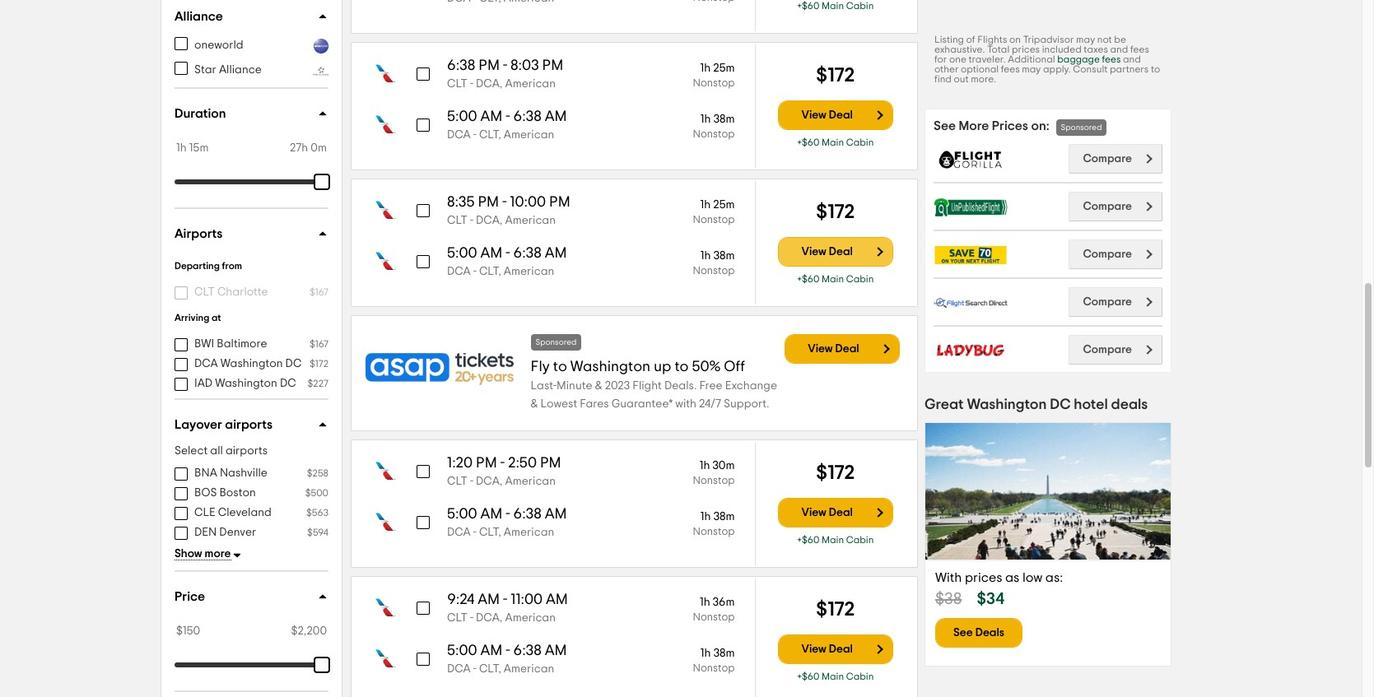 Task type: locate. For each thing, give the bounding box(es) containing it.
fees down total
[[1001, 64, 1020, 74]]

0 horizontal spatial sponsored
[[536, 338, 577, 346]]

washington down dca washington dc $172 at the bottom left
[[215, 378, 278, 390]]

5:00 down 9:24
[[447, 644, 477, 659]]

5 compare link from the top
[[1070, 335, 1163, 365]]

5:00 for 8:35
[[447, 246, 477, 261]]

star
[[194, 64, 217, 76]]

$167 up the $227
[[310, 339, 329, 349]]

$167 right charlotte
[[310, 287, 329, 297]]

5 compare button from the top
[[1070, 335, 1163, 365]]

6:38 down the 9:24 am - 11:00 am clt - dca , american
[[514, 644, 542, 659]]

$60
[[802, 0, 820, 10], [802, 137, 820, 147], [802, 274, 820, 284], [802, 535, 820, 545], [802, 672, 820, 682]]

5:00
[[447, 110, 477, 124], [447, 246, 477, 261], [447, 507, 477, 522], [447, 644, 477, 659]]

dc up the iad washington dc
[[285, 358, 302, 370]]

38m for 10:00 pm
[[714, 250, 735, 262]]

washington right great
[[967, 398, 1047, 413]]

1 vertical spatial airports
[[226, 446, 268, 457]]

$172 for 8:03 pm
[[817, 65, 855, 85]]

tripadvisor image
[[926, 423, 1171, 560]]

0 vertical spatial sponsored
[[1061, 124, 1103, 132]]

pm right 8:03 on the top
[[542, 58, 564, 73]]

main for 10:00 pm
[[822, 274, 844, 284]]

see
[[934, 119, 956, 133], [954, 628, 973, 639]]

view deal button
[[778, 100, 894, 130], [778, 237, 894, 266], [785, 334, 900, 364], [778, 498, 894, 528], [778, 635, 894, 664]]

see left more on the top right
[[934, 119, 956, 133]]

0 horizontal spatial fees
[[1001, 64, 1020, 74]]

5:00 am - 6:38 am dca - clt , american
[[447, 110, 567, 141], [447, 246, 567, 278], [447, 507, 567, 539], [447, 644, 567, 675]]

5 cabin from the top
[[847, 672, 874, 682]]

2 nonstop from the top
[[693, 129, 735, 140]]

3 38m from the top
[[714, 512, 735, 523]]

0 vertical spatial 1h 25m nonstop
[[693, 63, 735, 89]]

2 38m from the top
[[714, 250, 735, 262]]

american inside 6:38 pm - 8:03 pm clt - dca , american
[[505, 78, 556, 90]]

layover airports
[[175, 418, 273, 432]]

1h 30m nonstop
[[693, 460, 735, 487]]

dca
[[476, 78, 500, 90], [447, 129, 471, 141], [476, 215, 500, 227], [447, 266, 471, 278], [194, 358, 218, 370], [476, 476, 500, 488], [447, 527, 471, 539], [476, 613, 500, 624], [447, 664, 471, 675]]

dc left hotel
[[1051, 398, 1071, 413]]

1 vertical spatial dc
[[280, 378, 296, 390]]

den denver
[[194, 527, 256, 539]]

main
[[822, 0, 844, 10], [822, 137, 844, 147], [822, 274, 844, 284], [822, 535, 844, 545], [822, 672, 844, 682]]

deal for 2:50 pm
[[829, 507, 853, 519]]

0 vertical spatial dc
[[285, 358, 302, 370]]

5:00 down 6:38 pm - 8:03 pm clt - dca , american
[[447, 110, 477, 124]]

0 vertical spatial see
[[934, 119, 956, 133]]

washington for dca washington dc $172
[[221, 358, 283, 370]]

and up partners
[[1111, 44, 1129, 54]]

15m
[[189, 143, 209, 154]]

38m
[[714, 114, 735, 125], [714, 250, 735, 262], [714, 512, 735, 523], [714, 648, 735, 660]]

american down the 9:24 am - 11:00 am clt - dca , american
[[504, 664, 555, 675]]

3 + $60 main cabin from the top
[[798, 274, 874, 284]]

washington up the iad washington dc
[[221, 358, 283, 370]]

25m for 10:00 pm
[[714, 199, 735, 211]]

and other optional fees may apply. consult partners to find out more.
[[935, 54, 1161, 84]]

airports up nashville
[[226, 446, 268, 457]]

5:00 am - 6:38 am dca - clt , american down "8:35 pm - 10:00 pm clt - dca , american"
[[447, 246, 567, 278]]

american inside the 9:24 am - 11:00 am clt - dca , american
[[505, 613, 556, 624]]

1 horizontal spatial may
[[1077, 35, 1096, 44]]

prices inside listing of flights on tripadvisor may not be exhaustive. total prices included taxes and fees for one traveler. additional
[[1012, 44, 1040, 54]]

2 horizontal spatial to
[[1152, 64, 1161, 74]]

consult
[[1074, 64, 1108, 74]]

not
[[1098, 35, 1113, 44]]

exchange
[[725, 380, 778, 392]]

to
[[1152, 64, 1161, 74], [553, 360, 567, 374], [675, 360, 689, 374]]

1 vertical spatial 1h 25m nonstop
[[693, 199, 735, 226]]

2 $60 from the top
[[802, 137, 820, 147]]

1 vertical spatial 25m
[[714, 199, 735, 211]]

to up the deals.
[[675, 360, 689, 374]]

27h
[[290, 143, 308, 154]]

4 cabin from the top
[[847, 535, 874, 545]]

$2,200
[[291, 626, 327, 638]]

5:00 for 1:20
[[447, 507, 477, 522]]

1 horizontal spatial sponsored
[[1061, 124, 1103, 132]]

up
[[654, 360, 672, 374]]

5:00 down 1:20
[[447, 507, 477, 522]]

to right partners
[[1152, 64, 1161, 74]]

4 main from the top
[[822, 535, 844, 545]]

1h 38m nonstop for 2:50 pm
[[693, 512, 735, 538]]

bna nashville
[[194, 468, 268, 479]]

cle cleveland
[[194, 507, 272, 519]]

may left not
[[1077, 35, 1096, 44]]

1 1h 25m nonstop from the top
[[693, 63, 735, 89]]

lowest
[[541, 398, 578, 410]]

, inside 6:38 pm - 8:03 pm clt - dca , american
[[500, 78, 503, 90]]

38m for 8:03 pm
[[714, 114, 735, 125]]

1 vertical spatial sponsored
[[536, 338, 577, 346]]

5 main from the top
[[822, 672, 844, 682]]

main for 2:50 pm
[[822, 535, 844, 545]]

4 1h 38m nonstop from the top
[[693, 648, 735, 675]]

view deal button for 11:00 am
[[778, 635, 894, 664]]

airports
[[225, 418, 273, 432], [226, 446, 268, 457]]

6:38 down 1:20 pm - 2:50 pm clt - dca , american
[[514, 507, 542, 522]]

more
[[959, 119, 990, 133]]

5 nonstop from the top
[[693, 476, 735, 487]]

2023
[[605, 380, 630, 392]]

bos boston
[[194, 488, 256, 499]]

included
[[1043, 44, 1082, 54]]

2 compare from the top
[[1084, 201, 1133, 213]]

1h 38m nonstop for 8:03 pm
[[693, 114, 735, 140]]

0 vertical spatial 25m
[[714, 63, 735, 74]]

11:00
[[511, 593, 543, 608]]

$563
[[306, 508, 329, 518]]

+
[[798, 0, 802, 10], [798, 137, 802, 147], [798, 274, 802, 284], [798, 535, 802, 545], [798, 672, 802, 682]]

+ $60 main cabin for 8:03 pm
[[798, 137, 874, 147]]

airports up select all airports
[[225, 418, 273, 432]]

6:38 down 6:38 pm - 8:03 pm clt - dca , american
[[514, 110, 542, 124]]

deal for 11:00 am
[[829, 644, 853, 655]]

0 vertical spatial airports
[[225, 418, 273, 432]]

4 $60 from the top
[[802, 535, 820, 545]]

+ for 10:00 pm
[[798, 274, 802, 284]]

0 horizontal spatial may
[[1022, 64, 1041, 74]]

, inside the 9:24 am - 11:00 am clt - dca , american
[[500, 613, 503, 624]]

& up fares
[[595, 380, 603, 392]]

dc
[[285, 358, 302, 370], [280, 378, 296, 390], [1051, 398, 1071, 413]]

1 vertical spatial $167
[[310, 339, 329, 349]]

1 vertical spatial may
[[1022, 64, 1041, 74]]

fees right be
[[1131, 44, 1150, 54]]

2 + from the top
[[798, 137, 802, 147]]

and down be
[[1124, 54, 1142, 64]]

+ for 8:03 pm
[[798, 137, 802, 147]]

1 5:00 from the top
[[447, 110, 477, 124]]

fees down not
[[1103, 54, 1121, 64]]

$167 for bwi baltimore
[[310, 339, 329, 349]]

4 + from the top
[[798, 535, 802, 545]]

prices
[[992, 119, 1029, 133]]

+ for 2:50 pm
[[798, 535, 802, 545]]

sponsored
[[1061, 124, 1103, 132], [536, 338, 577, 346]]

nonstop
[[693, 78, 735, 89], [693, 129, 735, 140], [693, 215, 735, 226], [693, 266, 735, 277], [693, 476, 735, 487], [693, 527, 735, 538], [693, 613, 735, 624], [693, 664, 735, 675]]

2 vertical spatial dc
[[1051, 398, 1071, 413]]

5:00 down 8:35
[[447, 246, 477, 261]]

6:38 for 9:24 am
[[514, 644, 542, 659]]

select all airports
[[175, 446, 268, 457]]

1 5:00 am - 6:38 am dca - clt , american from the top
[[447, 110, 567, 141]]

may
[[1077, 35, 1096, 44], [1022, 64, 1041, 74]]

2 horizontal spatial fees
[[1131, 44, 1150, 54]]

fees inside and other optional fees may apply. consult partners to find out more.
[[1001, 64, 1020, 74]]

6:38 down "8:35 pm - 10:00 pm clt - dca , american"
[[514, 246, 542, 261]]

$172 for 2:50 pm
[[817, 463, 855, 483]]

3 + from the top
[[798, 274, 802, 284]]

american down 10:00
[[505, 215, 556, 227]]

1 vertical spatial prices
[[965, 572, 1003, 585]]

cabin for 10:00 pm
[[847, 274, 874, 284]]

2 main from the top
[[822, 137, 844, 147]]

5:00 am - 6:38 am dca - clt , american down 1:20 pm - 2:50 pm clt - dca , american
[[447, 507, 567, 539]]

and inside and other optional fees may apply. consult partners to find out more.
[[1124, 54, 1142, 64]]

american down 8:03 on the top
[[505, 78, 556, 90]]

& down the last-
[[531, 398, 538, 410]]

6:38 pm - 8:03 pm clt - dca , american
[[447, 58, 564, 90]]

fly to washington up to 50% off last-minute & 2023 flight deals. free exchange & lowest fares guarantee* with 24/7 support.
[[531, 360, 778, 410]]

clt inside 6:38 pm - 8:03 pm clt - dca , american
[[447, 78, 468, 90]]

5:00 am - 6:38 am dca - clt , american down the 9:24 am - 11:00 am clt - dca , american
[[447, 644, 567, 675]]

view deal for 10:00 pm
[[802, 246, 853, 257]]

listing
[[935, 35, 965, 44]]

1 horizontal spatial prices
[[1012, 44, 1040, 54]]

0 horizontal spatial &
[[531, 398, 538, 410]]

2 $167 from the top
[[310, 339, 329, 349]]

0 vertical spatial may
[[1077, 35, 1096, 44]]

iad washington dc
[[194, 378, 296, 390]]

off
[[724, 360, 746, 374]]

4 38m from the top
[[714, 648, 735, 660]]

3 main from the top
[[822, 274, 844, 284]]

view for 10:00 pm
[[802, 246, 827, 257]]

+ $60 main cabin for 10:00 pm
[[798, 274, 874, 284]]

4 compare from the top
[[1084, 297, 1133, 308]]

sponsored right 'on:'
[[1061, 124, 1103, 132]]

$60 for 8:03 pm
[[802, 137, 820, 147]]

deal
[[829, 109, 853, 121], [829, 246, 853, 257], [836, 343, 860, 355], [829, 507, 853, 519], [829, 644, 853, 655]]

3 nonstop from the top
[[693, 215, 735, 226]]

with prices as low as:
[[936, 572, 1064, 585]]

see deals
[[954, 628, 1005, 639]]

0 vertical spatial alliance
[[175, 10, 223, 23]]

1h 38m nonstop
[[693, 114, 735, 140], [693, 250, 735, 277], [693, 512, 735, 538], [693, 648, 735, 675]]

of
[[967, 35, 976, 44]]

view for 2:50 pm
[[802, 507, 827, 519]]

4 compare button from the top
[[1070, 287, 1163, 317]]

38m for 2:50 pm
[[714, 512, 735, 523]]

american down 2:50 on the left bottom of the page
[[505, 476, 556, 488]]

1 + $60 main cabin from the top
[[798, 0, 874, 10]]

fees
[[1131, 44, 1150, 54], [1103, 54, 1121, 64], [1001, 64, 1020, 74]]

1 vertical spatial see
[[954, 628, 973, 639]]

3 cabin from the top
[[847, 274, 874, 284]]

, inside "8:35 pm - 10:00 pm clt - dca , american"
[[500, 215, 503, 227]]

3 5:00 am - 6:38 am dca - clt , american from the top
[[447, 507, 567, 539]]

$34
[[977, 591, 1005, 608]]

cabin
[[847, 0, 874, 10], [847, 137, 874, 147], [847, 274, 874, 284], [847, 535, 874, 545], [847, 672, 874, 682]]

6 nonstop from the top
[[693, 527, 735, 538]]

other
[[935, 64, 959, 74]]

alliance down 'oneworld'
[[219, 64, 262, 76]]

$500
[[305, 488, 329, 498]]

0 horizontal spatial prices
[[965, 572, 1003, 585]]

0 horizontal spatial to
[[553, 360, 567, 374]]

5:00 am - 6:38 am dca - clt , american for 8:03
[[447, 110, 567, 141]]

3 compare from the top
[[1084, 249, 1133, 260]]

washington up 2023
[[571, 360, 651, 374]]

0 vertical spatial prices
[[1012, 44, 1040, 54]]

total
[[988, 44, 1010, 54]]

compare
[[1084, 153, 1133, 165], [1084, 201, 1133, 213], [1084, 249, 1133, 260], [1084, 297, 1133, 308], [1084, 344, 1133, 356]]

pm
[[479, 58, 500, 73], [542, 58, 564, 73], [478, 195, 499, 210], [549, 195, 571, 210], [476, 456, 497, 471], [540, 456, 561, 471]]

partners
[[1110, 64, 1149, 74]]

as
[[1006, 572, 1020, 585]]

main for 11:00 am
[[822, 672, 844, 682]]

$172 for 10:00 pm
[[817, 202, 855, 222]]

3 $60 from the top
[[802, 274, 820, 284]]

$594
[[307, 528, 329, 538]]

6:38
[[447, 58, 476, 73], [514, 110, 542, 124], [514, 246, 542, 261], [514, 507, 542, 522], [514, 644, 542, 659]]

6:38 left 8:03 on the top
[[447, 58, 476, 73]]

flight
[[633, 380, 662, 392]]

5 $60 from the top
[[802, 672, 820, 682]]

price
[[175, 591, 205, 604]]

1 horizontal spatial &
[[595, 380, 603, 392]]

washington for iad washington dc
[[215, 378, 278, 390]]

1 main from the top
[[822, 0, 844, 10]]

am
[[481, 110, 503, 124], [545, 110, 567, 124], [481, 246, 503, 261], [545, 246, 567, 261], [481, 507, 503, 522], [545, 507, 567, 522], [478, 593, 500, 608], [546, 593, 568, 608], [481, 644, 503, 659], [545, 644, 567, 659]]

listing of flights on tripadvisor may not be exhaustive. total prices included taxes and fees for one traveler. additional
[[935, 35, 1150, 64]]

american
[[505, 78, 556, 90], [504, 129, 555, 141], [505, 215, 556, 227], [504, 266, 555, 278], [505, 476, 556, 488], [504, 527, 555, 539], [505, 613, 556, 624], [504, 664, 555, 675]]

see left deals on the right bottom of page
[[954, 628, 973, 639]]

arriving
[[175, 313, 210, 323]]

$60 for 2:50 pm
[[802, 535, 820, 545]]

as:
[[1046, 572, 1064, 585]]

0 vertical spatial $167
[[310, 287, 329, 297]]

2 5:00 am - 6:38 am dca - clt , american from the top
[[447, 246, 567, 278]]

8:35 pm - 10:00 pm clt - dca , american
[[447, 195, 571, 227]]

38m for 11:00 am
[[714, 648, 735, 660]]

great
[[925, 398, 964, 413]]

1 38m from the top
[[714, 114, 735, 125]]

dc left the $227
[[280, 378, 296, 390]]

sponsored up fly
[[536, 338, 577, 346]]

2 1h 38m nonstop from the top
[[693, 250, 735, 277]]

6:38 for 1:20 pm
[[514, 507, 542, 522]]

iad
[[194, 378, 213, 390]]

1 1h 38m nonstop from the top
[[693, 114, 735, 140]]

2 1h 25m nonstop from the top
[[693, 199, 735, 226]]

4 + $60 main cabin from the top
[[798, 535, 874, 545]]

alliance up 'oneworld'
[[175, 10, 223, 23]]

2 cabin from the top
[[847, 137, 874, 147]]

5:00 am - 6:38 am dca - clt , american down 6:38 pm - 8:03 pm clt - dca , american
[[447, 110, 567, 141]]

prices right total
[[1012, 44, 1040, 54]]

1h inside 1h 30m nonstop
[[700, 460, 710, 472]]

2 25m from the top
[[714, 199, 735, 211]]

2 5:00 from the top
[[447, 246, 477, 261]]

compare button
[[1070, 144, 1163, 174], [1070, 192, 1163, 222], [1070, 240, 1163, 269], [1070, 287, 1163, 317], [1070, 335, 1163, 365]]

8:35
[[447, 195, 475, 210]]

$172 inside dca washington dc $172
[[310, 359, 329, 369]]

view
[[802, 109, 827, 121], [802, 246, 827, 257], [808, 343, 833, 355], [802, 507, 827, 519], [802, 644, 827, 655]]

deals.
[[665, 380, 697, 392]]

2 + $60 main cabin from the top
[[798, 137, 874, 147]]

1 $167 from the top
[[310, 287, 329, 297]]

3 1h 38m nonstop from the top
[[693, 512, 735, 538]]

prices up the $34
[[965, 572, 1003, 585]]

5:00 for 9:24
[[447, 644, 477, 659]]

$172
[[817, 65, 855, 85], [817, 202, 855, 222], [310, 359, 329, 369], [817, 463, 855, 483], [817, 600, 855, 620]]

1 25m from the top
[[714, 63, 735, 74]]

2 airports from the top
[[226, 446, 268, 457]]

3 5:00 from the top
[[447, 507, 477, 522]]

american down 11:00
[[505, 613, 556, 624]]

+ for 11:00 am
[[798, 672, 802, 682]]

6:38 for 8:35 pm
[[514, 246, 542, 261]]

4 5:00 am - 6:38 am dca - clt , american from the top
[[447, 644, 567, 675]]

to right fly
[[553, 360, 567, 374]]

departing
[[175, 261, 220, 271]]

5 + $60 main cabin from the top
[[798, 672, 874, 682]]

all
[[210, 446, 223, 457]]

5 + from the top
[[798, 672, 802, 682]]

pm right 8:35
[[478, 195, 499, 210]]

see for see deals
[[954, 628, 973, 639]]

see for see more prices on:
[[934, 119, 956, 133]]

may left apply.
[[1022, 64, 1041, 74]]

washington inside fly to washington up to 50% off last-minute & 2023 flight deals. free exchange & lowest fares guarantee* with 24/7 support.
[[571, 360, 651, 374]]

4 5:00 from the top
[[447, 644, 477, 659]]



Task type: describe. For each thing, give the bounding box(es) containing it.
show more
[[175, 549, 231, 560]]

view for 8:03 pm
[[802, 109, 827, 121]]

8:03
[[511, 58, 539, 73]]

view deal button for 2:50 pm
[[778, 498, 894, 528]]

exhaustive.
[[935, 44, 986, 54]]

25m for 8:03 pm
[[714, 63, 735, 74]]

fly
[[531, 360, 550, 374]]

0 vertical spatial &
[[595, 380, 603, 392]]

pm left 8:03 on the top
[[479, 58, 500, 73]]

may inside listing of flights on tripadvisor may not be exhaustive. total prices included taxes and fees for one traveler. additional
[[1077, 35, 1096, 44]]

1 cabin from the top
[[847, 0, 874, 10]]

and inside listing of flights on tripadvisor may not be exhaustive. total prices included taxes and fees for one traveler. additional
[[1111, 44, 1129, 54]]

clt charlotte
[[194, 287, 268, 298]]

1h 38m nonstop for 10:00 pm
[[693, 250, 735, 277]]

guarantee*
[[612, 398, 673, 410]]

+ $60 main cabin for 2:50 pm
[[798, 535, 874, 545]]

dca inside 6:38 pm - 8:03 pm clt - dca , american
[[476, 78, 500, 90]]

4 compare link from the top
[[1070, 287, 1163, 317]]

1 + from the top
[[798, 0, 802, 10]]

view deal for 2:50 pm
[[802, 507, 853, 519]]

1 vertical spatial &
[[531, 398, 538, 410]]

on:
[[1032, 119, 1050, 133]]

deal for 8:03 pm
[[829, 109, 853, 121]]

baggage fees
[[1058, 54, 1121, 64]]

dc for iad washington dc
[[280, 378, 296, 390]]

, inside 1:20 pm - 2:50 pm clt - dca , american
[[500, 476, 503, 488]]

view deal button for 8:03 pm
[[778, 100, 894, 130]]

2 compare link from the top
[[1070, 192, 1163, 222]]

see more prices on:
[[934, 119, 1050, 133]]

cabin for 11:00 am
[[847, 672, 874, 682]]

more.
[[971, 74, 997, 84]]

fees inside listing of flights on tripadvisor may not be exhaustive. total prices included taxes and fees for one traveler. additional
[[1131, 44, 1150, 54]]

baggage fees link
[[1058, 54, 1121, 64]]

6:38 for 6:38 pm
[[514, 110, 542, 124]]

cabin for 2:50 pm
[[847, 535, 874, 545]]

dc for dca washington dc $172
[[285, 358, 302, 370]]

layover
[[175, 418, 222, 432]]

dca inside 1:20 pm - 2:50 pm clt - dca , american
[[476, 476, 500, 488]]

1 compare link from the top
[[1070, 144, 1163, 174]]

arriving at
[[175, 313, 221, 323]]

view deal for 11:00 am
[[802, 644, 853, 655]]

$60 for 11:00 am
[[802, 672, 820, 682]]

nashville
[[220, 468, 268, 479]]

out
[[954, 74, 969, 84]]

2:50
[[508, 456, 537, 471]]

dc for great washington dc hotel deals
[[1051, 398, 1071, 413]]

optional
[[961, 64, 999, 74]]

at
[[212, 313, 221, 323]]

charlotte
[[217, 287, 268, 298]]

tripadvisor
[[1024, 35, 1075, 44]]

latest time slider
[[304, 164, 340, 200]]

30m
[[713, 460, 735, 472]]

5:00 for 6:38
[[447, 110, 477, 124]]

american inside "8:35 pm - 10:00 pm clt - dca , american"
[[505, 215, 556, 227]]

washington for great washington dc hotel deals
[[967, 398, 1047, 413]]

great washington dc hotel deals
[[925, 398, 1149, 413]]

$60 for 10:00 pm
[[802, 274, 820, 284]]

flights
[[978, 35, 1008, 44]]

free
[[700, 380, 723, 392]]

5:00 am - 6:38 am dca - clt , american for 11:00
[[447, 644, 567, 675]]

1 nonstop from the top
[[693, 78, 735, 89]]

deals
[[1112, 398, 1149, 413]]

9:24
[[447, 593, 475, 608]]

3 compare link from the top
[[1070, 240, 1163, 269]]

more
[[205, 549, 231, 560]]

bos
[[194, 488, 217, 499]]

50%
[[692, 360, 721, 374]]

pm right 2:50 on the left bottom of the page
[[540, 456, 561, 471]]

main for 8:03 pm
[[822, 137, 844, 147]]

view for 11:00 am
[[802, 644, 827, 655]]

dca inside the 9:24 am - 11:00 am clt - dca , american
[[476, 613, 500, 624]]

0m
[[311, 143, 327, 154]]

support.
[[724, 398, 770, 410]]

pm right 10:00
[[549, 195, 571, 210]]

american down 1:20 pm - 2:50 pm clt - dca , american
[[504, 527, 555, 539]]

2 compare button from the top
[[1070, 192, 1163, 222]]

with
[[936, 572, 962, 585]]

24/7
[[699, 398, 722, 410]]

may inside and other optional fees may apply. consult partners to find out more.
[[1022, 64, 1041, 74]]

$38
[[936, 591, 963, 608]]

1 airports from the top
[[225, 418, 273, 432]]

american down 6:38 pm - 8:03 pm clt - dca , american
[[504, 129, 555, 141]]

baggage
[[1058, 54, 1100, 64]]

bna
[[194, 468, 217, 479]]

with
[[676, 398, 697, 410]]

apply.
[[1044, 64, 1071, 74]]

view deal for 8:03 pm
[[802, 109, 853, 121]]

1h 15m
[[176, 143, 209, 154]]

dca washington dc $172
[[194, 358, 329, 370]]

8 nonstop from the top
[[693, 664, 735, 675]]

7 nonstop from the top
[[693, 613, 735, 624]]

3 compare button from the top
[[1070, 240, 1163, 269]]

minute
[[557, 380, 593, 392]]

1h inside 1h 36m nonstop
[[700, 597, 711, 609]]

27h 0m
[[290, 143, 327, 154]]

departing from
[[175, 261, 242, 271]]

traveler.
[[969, 54, 1006, 64]]

dca inside "8:35 pm - 10:00 pm clt - dca , american"
[[476, 215, 500, 227]]

bwi baltimore
[[194, 339, 267, 350]]

deals
[[976, 628, 1005, 639]]

cle
[[194, 507, 216, 519]]

1h 25m nonstop for 8:03 pm
[[693, 63, 735, 89]]

clt inside "8:35 pm - 10:00 pm clt - dca , american"
[[447, 215, 468, 227]]

1 horizontal spatial fees
[[1103, 54, 1121, 64]]

$227
[[308, 379, 329, 389]]

taxes
[[1084, 44, 1109, 54]]

1h 38m nonstop for 11:00 am
[[693, 648, 735, 675]]

for
[[935, 54, 948, 64]]

1 $60 from the top
[[802, 0, 820, 10]]

bwi
[[194, 339, 214, 350]]

oneworld
[[194, 40, 244, 51]]

maximum price slider
[[304, 647, 340, 684]]

american inside 1:20 pm - 2:50 pm clt - dca , american
[[505, 476, 556, 488]]

star alliance
[[194, 64, 262, 76]]

$167 for clt charlotte
[[310, 287, 329, 297]]

clt inside 1:20 pm - 2:50 pm clt - dca , american
[[447, 476, 468, 488]]

5 compare from the top
[[1084, 344, 1133, 356]]

to inside and other optional fees may apply. consult partners to find out more.
[[1152, 64, 1161, 74]]

boston
[[219, 488, 256, 499]]

one
[[950, 54, 967, 64]]

select
[[175, 446, 208, 457]]

1h 36m nonstop
[[693, 597, 735, 624]]

6:38 inside 6:38 pm - 8:03 pm clt - dca , american
[[447, 58, 476, 73]]

10:00
[[510, 195, 546, 210]]

den
[[194, 527, 217, 539]]

clt inside the 9:24 am - 11:00 am clt - dca , american
[[447, 613, 468, 624]]

5:00 am - 6:38 am dca - clt , american for 2:50
[[447, 507, 567, 539]]

be
[[1115, 35, 1127, 44]]

low
[[1023, 572, 1043, 585]]

on
[[1010, 35, 1021, 44]]

$172 for 11:00 am
[[817, 600, 855, 620]]

$150
[[176, 626, 200, 638]]

1h 25m nonstop for 10:00 pm
[[693, 199, 735, 226]]

1 vertical spatial alliance
[[219, 64, 262, 76]]

view deal button for 10:00 pm
[[778, 237, 894, 266]]

additional
[[1009, 54, 1056, 64]]

1 horizontal spatial to
[[675, 360, 689, 374]]

1 compare from the top
[[1084, 153, 1133, 165]]

duration
[[175, 107, 226, 120]]

4 nonstop from the top
[[693, 266, 735, 277]]

36m
[[713, 597, 735, 609]]

last-
[[531, 380, 557, 392]]

american down "8:35 pm - 10:00 pm clt - dca , american"
[[504, 266, 555, 278]]

1 compare button from the top
[[1070, 144, 1163, 174]]

1:20 pm - 2:50 pm clt - dca , american
[[447, 456, 561, 488]]

baltimore
[[217, 339, 267, 350]]

5:00 am - 6:38 am dca - clt , american for 10:00
[[447, 246, 567, 278]]

pm right 1:20
[[476, 456, 497, 471]]

cleveland
[[218, 507, 272, 519]]

airports
[[175, 227, 223, 241]]

cabin for 8:03 pm
[[847, 137, 874, 147]]

+ $60 main cabin for 11:00 am
[[798, 672, 874, 682]]

deal for 10:00 pm
[[829, 246, 853, 257]]



Task type: vqa. For each thing, say whether or not it's contained in the screenshot.


